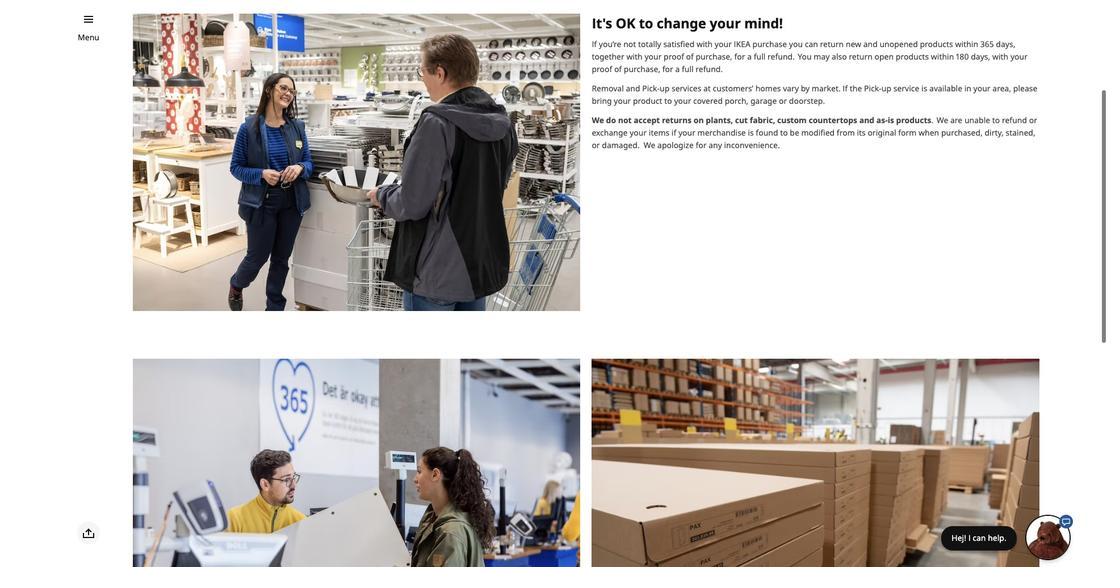 Task type: vqa. For each thing, say whether or not it's contained in the screenshot.
We
yes



Task type: locate. For each thing, give the bounding box(es) containing it.
1 vertical spatial proof
[[592, 63, 612, 74]]

as-
[[876, 114, 888, 125]]

up
[[660, 82, 669, 93], [882, 82, 891, 93]]

within left 180
[[931, 50, 954, 61]]

if left the the
[[843, 82, 848, 93]]

0 horizontal spatial can
[[805, 38, 818, 49]]

ok
[[616, 13, 635, 32]]

for down ikea
[[734, 50, 745, 61]]

also
[[832, 50, 847, 61]]

0 vertical spatial refund.
[[768, 50, 795, 61]]

2 vertical spatial for
[[696, 139, 707, 150]]

your
[[710, 13, 741, 32], [715, 38, 732, 49], [645, 50, 662, 61], [1010, 50, 1028, 61], [973, 82, 990, 93], [614, 95, 631, 105], [674, 95, 691, 105], [630, 126, 647, 137], [678, 126, 695, 137]]

0 horizontal spatial is
[[748, 126, 754, 137]]

proof down together
[[592, 63, 612, 74]]

1 horizontal spatial can
[[973, 532, 986, 543]]

days, right 365
[[996, 38, 1015, 49]]

1 horizontal spatial days,
[[996, 38, 1015, 49]]

proof down the satisfied
[[664, 50, 684, 61]]

2 vertical spatial and
[[859, 114, 874, 125]]

and inside removal and pick-up services at customers' homes vary by market. if the pick-up service is available in your area, please bring your product to your covered porch, garage or doorstep.
[[626, 82, 640, 93]]

1 horizontal spatial purchase,
[[696, 50, 732, 61]]

1 horizontal spatial up
[[882, 82, 891, 93]]

help.
[[988, 532, 1006, 543]]

countertops
[[809, 114, 857, 125]]

if left you're in the top of the page
[[592, 38, 597, 49]]

can
[[805, 38, 818, 49], [973, 532, 986, 543]]

1 vertical spatial not
[[618, 114, 632, 125]]

for
[[734, 50, 745, 61], [662, 63, 673, 74], [696, 139, 707, 150]]

1 vertical spatial or
[[1029, 114, 1037, 125]]

1 vertical spatial within
[[931, 50, 954, 61]]

a up services
[[675, 63, 680, 74]]

pick- right the the
[[864, 82, 882, 93]]

by
[[801, 82, 810, 93]]

purchase
[[753, 38, 787, 49]]

can inside button
[[973, 532, 986, 543]]

days,
[[996, 38, 1015, 49], [971, 50, 990, 61]]

1 vertical spatial can
[[973, 532, 986, 543]]

0 horizontal spatial up
[[660, 82, 669, 93]]

or inside removal and pick-up services at customers' homes vary by market. if the pick-up service is available in your area, please bring your product to your covered porch, garage or doorstep.
[[779, 95, 787, 105]]

not for do
[[618, 114, 632, 125]]

is up original
[[888, 114, 894, 125]]

of down the satisfied
[[686, 50, 694, 61]]

purchase, up at
[[696, 50, 732, 61]]

with down 365
[[992, 50, 1008, 61]]

original
[[868, 126, 896, 137]]

on
[[694, 114, 704, 125]]

2 vertical spatial or
[[592, 139, 600, 150]]

within
[[955, 38, 978, 49], [931, 50, 954, 61]]

if
[[592, 38, 597, 49], [843, 82, 848, 93]]

with right the satisfied
[[697, 38, 713, 49]]

0 horizontal spatial full
[[682, 63, 694, 74]]

and up return in the top right of the page
[[863, 38, 878, 49]]

its
[[857, 126, 866, 137]]

1 horizontal spatial within
[[955, 38, 978, 49]]

0 horizontal spatial refund.
[[696, 63, 723, 74]]

you're
[[599, 38, 621, 49]]

your down removal
[[614, 95, 631, 105]]

please
[[1013, 82, 1037, 93]]

can inside if you're not totally satisfied with your ikea purchase you can return new and unopened products within 365 days, together with your proof of purchase, for a full refund.  you may also return open products within 180 days, with your proof of purchase, for a full refund.
[[805, 38, 818, 49]]

not inside if you're not totally satisfied with your ikea purchase you can return new and unopened products within 365 days, together with your proof of purchase, for a full refund.  you may also return open products within 180 days, with your proof of purchase, for a full refund.
[[623, 38, 636, 49]]

unable
[[964, 114, 990, 125]]

return new
[[820, 38, 861, 49]]

within up 180
[[955, 38, 978, 49]]

may
[[814, 50, 830, 61]]

1 horizontal spatial pick-
[[864, 82, 882, 93]]

0 vertical spatial proof
[[664, 50, 684, 61]]

return
[[849, 50, 872, 61]]

days, down 365
[[971, 50, 990, 61]]

we down "items"
[[644, 139, 655, 150]]

1 vertical spatial is
[[888, 114, 894, 125]]

items
[[649, 126, 669, 137]]

porch,
[[725, 95, 748, 105]]

is up inconvenience. on the top right
[[748, 126, 754, 137]]

we left do
[[592, 114, 604, 125]]

open
[[875, 50, 894, 61]]

products down unopened products
[[896, 50, 929, 61]]

customers'
[[713, 82, 753, 93]]

1 horizontal spatial refund.
[[768, 50, 795, 61]]

0 vertical spatial and
[[863, 38, 878, 49]]

with down the totally
[[626, 50, 643, 61]]

proof
[[664, 50, 684, 61], [592, 63, 612, 74]]

hej! i can help.
[[952, 532, 1006, 543]]

is inside removal and pick-up services at customers' homes vary by market. if the pick-up service is available in your area, please bring your product to your covered porch, garage or doorstep.
[[921, 82, 927, 93]]

or up stained,
[[1029, 114, 1037, 125]]

180
[[956, 50, 969, 61]]

0 horizontal spatial days,
[[971, 50, 990, 61]]

pick- up product
[[642, 82, 660, 93]]

not
[[623, 38, 636, 49], [618, 114, 632, 125]]

0 horizontal spatial we
[[592, 114, 604, 125]]

0 vertical spatial if
[[592, 38, 597, 49]]

vary
[[783, 82, 799, 93]]

can right i
[[973, 532, 986, 543]]

products
[[896, 50, 929, 61], [896, 114, 931, 125]]

services
[[672, 82, 701, 93]]

we do not accept returns on plants, cut fabric, custom countertops and as-is products
[[592, 114, 931, 125]]

if inside if you're not totally satisfied with your ikea purchase you can return new and unopened products within 365 days, together with your proof of purchase, for a full refund.  you may also return open products within 180 days, with your proof of purchase, for a full refund.
[[592, 38, 597, 49]]

to right product
[[664, 95, 672, 105]]

we
[[592, 114, 604, 125], [937, 114, 948, 125], [644, 139, 655, 150]]

purchase,
[[696, 50, 732, 61], [624, 63, 660, 74]]

365
[[980, 38, 994, 49]]

0 vertical spatial not
[[623, 38, 636, 49]]

2 up from the left
[[882, 82, 891, 93]]

is right service
[[921, 82, 927, 93]]

full
[[754, 50, 765, 61], [682, 63, 694, 74]]

products up form
[[896, 114, 931, 125]]

and inside if you're not totally satisfied with your ikea purchase you can return new and unopened products within 365 days, together with your proof of purchase, for a full refund.  you may also return open products within 180 days, with your proof of purchase, for a full refund.
[[863, 38, 878, 49]]

0 horizontal spatial a
[[675, 63, 680, 74]]

menu
[[78, 32, 99, 43]]

exchange
[[592, 126, 628, 137]]

0 horizontal spatial if
[[592, 38, 597, 49]]

for up services
[[662, 63, 673, 74]]

pick-
[[642, 82, 660, 93], [864, 82, 882, 93]]

refund. up at
[[696, 63, 723, 74]]

if inside removal and pick-up services at customers' homes vary by market. if the pick-up service is available in your area, please bring your product to your covered porch, garage or doorstep.
[[843, 82, 848, 93]]

and up the its
[[859, 114, 874, 125]]

2 horizontal spatial for
[[734, 50, 745, 61]]

1 pick- from the left
[[642, 82, 660, 93]]

can right you
[[805, 38, 818, 49]]

covered
[[693, 95, 723, 105]]

up up product
[[660, 82, 669, 93]]

1 vertical spatial for
[[662, 63, 673, 74]]

1 vertical spatial days,
[[971, 50, 990, 61]]

available
[[929, 82, 962, 93]]

to up dirty,
[[992, 114, 1000, 125]]

not for you're
[[623, 38, 636, 49]]

or down vary
[[779, 95, 787, 105]]

1 horizontal spatial or
[[779, 95, 787, 105]]

1 horizontal spatial a
[[747, 50, 752, 61]]

2 vertical spatial is
[[748, 126, 754, 137]]

1 horizontal spatial of
[[686, 50, 694, 61]]

purchase, down the totally
[[624, 63, 660, 74]]

1 horizontal spatial if
[[843, 82, 848, 93]]

0 vertical spatial for
[[734, 50, 745, 61]]

full up services
[[682, 63, 694, 74]]

not right you're in the top of the page
[[623, 38, 636, 49]]

is inside .  we are unable to refund or exchange your items if your merchandise is found to be modified from its original form when purchased, dirty, stained, or damaged.  we apologize for any inconvenience.
[[748, 126, 754, 137]]

1 horizontal spatial for
[[696, 139, 707, 150]]

or down "exchange"
[[592, 139, 600, 150]]

product
[[633, 95, 662, 105]]

area,
[[992, 82, 1011, 93]]

found
[[756, 126, 778, 137]]

0 horizontal spatial purchase,
[[624, 63, 660, 74]]

satisfied
[[663, 38, 694, 49]]

of
[[686, 50, 694, 61], [614, 63, 622, 74]]

0 vertical spatial of
[[686, 50, 694, 61]]

0 vertical spatial is
[[921, 82, 927, 93]]

or
[[779, 95, 787, 105], [1029, 114, 1037, 125], [592, 139, 600, 150]]

doorstep.
[[789, 95, 825, 105]]

1 vertical spatial and
[[626, 82, 640, 93]]

and up product
[[626, 82, 640, 93]]

0 vertical spatial days,
[[996, 38, 1015, 49]]

0 vertical spatial products
[[896, 50, 929, 61]]

0 horizontal spatial pick-
[[642, 82, 660, 93]]

up left service
[[882, 82, 891, 93]]

refund. down purchase
[[768, 50, 795, 61]]

it's
[[592, 13, 612, 32]]

and
[[863, 38, 878, 49], [626, 82, 640, 93], [859, 114, 874, 125]]

not right do
[[618, 114, 632, 125]]

0 vertical spatial can
[[805, 38, 818, 49]]

0 vertical spatial purchase,
[[696, 50, 732, 61]]

hej!
[[952, 532, 966, 543]]

homes
[[755, 82, 781, 93]]

in
[[964, 82, 971, 93]]

2 horizontal spatial we
[[937, 114, 948, 125]]

0 vertical spatial full
[[754, 50, 765, 61]]

is
[[921, 82, 927, 93], [888, 114, 894, 125], [748, 126, 754, 137]]

cut
[[735, 114, 748, 125]]

your up ikea
[[710, 13, 741, 32]]

of down together
[[614, 63, 622, 74]]

1 horizontal spatial is
[[888, 114, 894, 125]]

full down purchase
[[754, 50, 765, 61]]

a down ikea
[[747, 50, 752, 61]]

1 vertical spatial if
[[843, 82, 848, 93]]

0 horizontal spatial for
[[662, 63, 673, 74]]

0 horizontal spatial of
[[614, 63, 622, 74]]

a
[[747, 50, 752, 61], [675, 63, 680, 74]]

for left 'any'
[[696, 139, 707, 150]]

we left are
[[937, 114, 948, 125]]

2 horizontal spatial is
[[921, 82, 927, 93]]

0 vertical spatial or
[[779, 95, 787, 105]]



Task type: describe. For each thing, give the bounding box(es) containing it.
totally
[[638, 38, 661, 49]]

if
[[671, 126, 676, 137]]

when
[[919, 126, 939, 137]]

to left be
[[780, 126, 788, 137]]

i
[[968, 532, 971, 543]]

2 horizontal spatial or
[[1029, 114, 1037, 125]]

at
[[703, 82, 711, 93]]

purchased,
[[941, 126, 983, 137]]

1 vertical spatial products
[[896, 114, 931, 125]]

1 horizontal spatial we
[[644, 139, 655, 150]]

together
[[592, 50, 624, 61]]

1 vertical spatial of
[[614, 63, 622, 74]]

removal and pick-up services at customers' homes vary by market. if the pick-up service is available in your area, please bring your product to your covered porch, garage or doorstep.
[[592, 82, 1037, 105]]

0 vertical spatial within
[[955, 38, 978, 49]]

1 vertical spatial full
[[682, 63, 694, 74]]

0 horizontal spatial with
[[626, 50, 643, 61]]

we for do
[[592, 114, 604, 125]]

for inside .  we are unable to refund or exchange your items if your merchandise is found to be modified from its original form when purchased, dirty, stained, or damaged.  we apologize for any inconvenience.
[[696, 139, 707, 150]]

dirty,
[[985, 126, 1004, 137]]

plants,
[[706, 114, 733, 125]]

1 vertical spatial purchase,
[[624, 63, 660, 74]]

custom
[[777, 114, 807, 125]]

the
[[850, 82, 862, 93]]

garage
[[750, 95, 777, 105]]

if you're not totally satisfied with your ikea purchase you can return new and unopened products within 365 days, together with your proof of purchase, for a full refund.  you may also return open products within 180 days, with your proof of purchase, for a full refund.
[[592, 38, 1028, 74]]

returns
[[662, 114, 692, 125]]

stained,
[[1006, 126, 1035, 137]]

0 vertical spatial a
[[747, 50, 752, 61]]

inconvenience.
[[724, 139, 780, 150]]

your down the totally
[[645, 50, 662, 61]]

2 pick- from the left
[[864, 82, 882, 93]]

mind!
[[744, 13, 783, 32]]

your down accept at the top right of page
[[630, 126, 647, 137]]

it's ok to change your mind!
[[592, 13, 786, 32]]

0 horizontal spatial proof
[[592, 63, 612, 74]]

your down services
[[674, 95, 691, 105]]

1 horizontal spatial proof
[[664, 50, 684, 61]]

to right ok
[[639, 13, 653, 32]]

2 horizontal spatial with
[[992, 50, 1008, 61]]

apologize
[[657, 139, 694, 150]]

1 vertical spatial a
[[675, 63, 680, 74]]

we for are
[[937, 114, 948, 125]]

merchandise
[[697, 126, 746, 137]]

market.
[[812, 82, 841, 93]]

fabric,
[[750, 114, 775, 125]]

bring
[[592, 95, 612, 105]]

menu button
[[78, 31, 99, 44]]

any
[[709, 139, 722, 150]]

0 horizontal spatial or
[[592, 139, 600, 150]]

1 vertical spatial refund.
[[696, 63, 723, 74]]

your right in
[[973, 82, 990, 93]]

your left ikea
[[715, 38, 732, 49]]

do
[[606, 114, 616, 125]]

ikea
[[734, 38, 750, 49]]

to inside removal and pick-up services at customers' homes vary by market. if the pick-up service is available in your area, please bring your product to your covered porch, garage or doorstep.
[[664, 95, 672, 105]]

from
[[837, 126, 855, 137]]

be
[[790, 126, 799, 137]]

products inside if you're not totally satisfied with your ikea purchase you can return new and unopened products within 365 days, together with your proof of purchase, for a full refund.  you may also return open products within 180 days, with your proof of purchase, for a full refund.
[[896, 50, 929, 61]]

are
[[950, 114, 962, 125]]

1 up from the left
[[660, 82, 669, 93]]

hej! i can help. button
[[941, 515, 1073, 560]]

refund
[[1002, 114, 1027, 125]]

1 horizontal spatial with
[[697, 38, 713, 49]]

your right if
[[678, 126, 695, 137]]

removal
[[592, 82, 624, 93]]

service
[[893, 82, 919, 93]]

accept
[[634, 114, 660, 125]]

change
[[657, 13, 706, 32]]

form
[[898, 126, 916, 137]]

1 horizontal spatial full
[[754, 50, 765, 61]]

unopened products
[[880, 38, 953, 49]]

you
[[789, 38, 803, 49]]

modified
[[801, 126, 835, 137]]

.  we are unable to refund or exchange your items if your merchandise is found to be modified from its original form when purchased, dirty, stained, or damaged.  we apologize for any inconvenience.
[[592, 114, 1037, 150]]

0 horizontal spatial within
[[931, 50, 954, 61]]

your up please
[[1010, 50, 1028, 61]]



